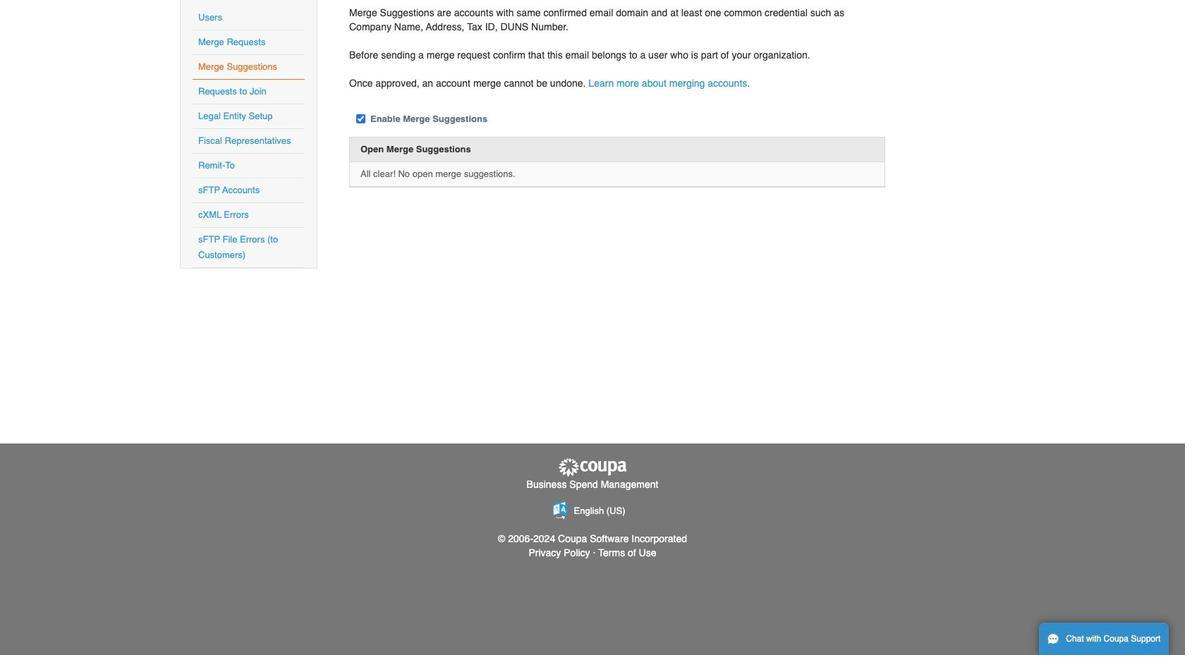 Task type: vqa. For each thing, say whether or not it's contained in the screenshot.
option
yes



Task type: locate. For each thing, give the bounding box(es) containing it.
None checkbox
[[356, 114, 366, 123]]

coupa supplier portal image
[[557, 458, 628, 478]]



